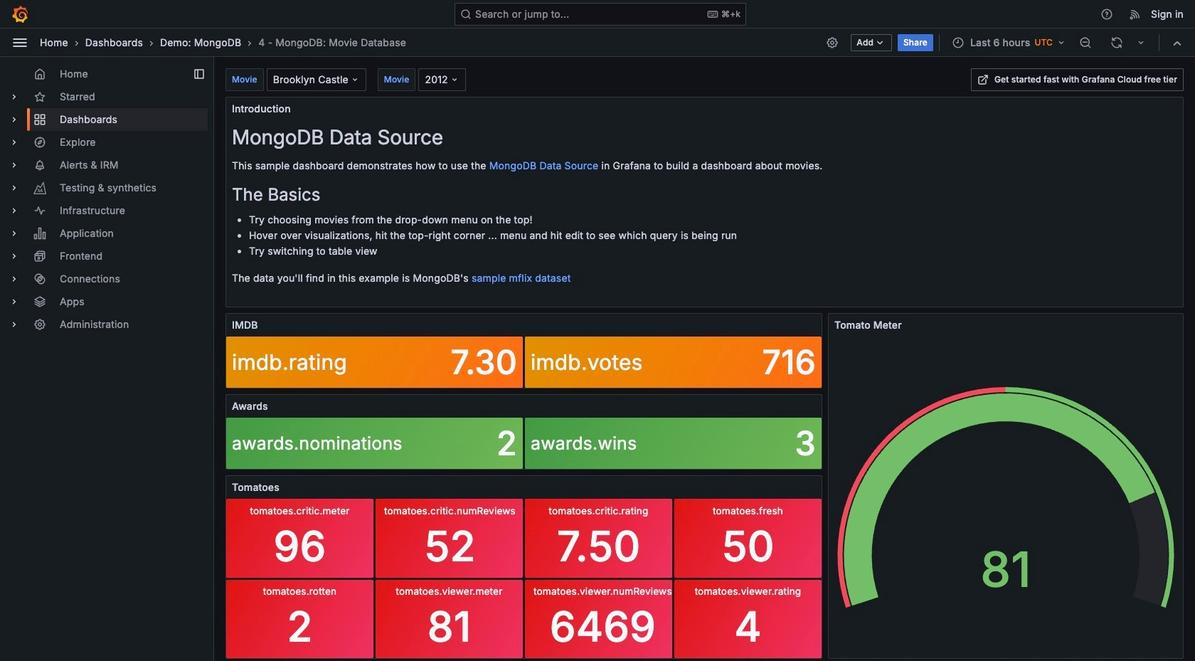 Task type: describe. For each thing, give the bounding box(es) containing it.
undock menu image
[[194, 68, 205, 80]]

expand section connections image
[[9, 273, 20, 285]]

expand section infrastructure image
[[9, 205, 20, 216]]

expand section explore image
[[9, 137, 20, 148]]

expand section application image
[[9, 228, 20, 239]]

news image
[[1130, 7, 1143, 20]]

expand section frontend image
[[9, 251, 20, 262]]

expand section dashboards image
[[9, 114, 20, 125]]



Task type: locate. For each thing, give the bounding box(es) containing it.
auto refresh turned off. choose refresh time interval image
[[1136, 37, 1148, 48]]

help image
[[1101, 7, 1114, 20]]

grafana image
[[11, 5, 28, 22]]

expand section testing & synthetics image
[[9, 182, 20, 194]]

expand section apps image
[[9, 296, 20, 308]]

refresh dashboard image
[[1111, 36, 1124, 49]]

dashboard settings image
[[827, 36, 840, 49]]

expand section administration image
[[9, 319, 20, 330]]

close menu image
[[11, 34, 28, 51]]

expand section alerts & irm image
[[9, 159, 20, 171]]

expand section starred image
[[9, 91, 20, 103]]

zoom out time range image
[[1080, 36, 1093, 49]]

navigation element
[[0, 57, 214, 347]]



Task type: vqa. For each thing, say whether or not it's contained in the screenshot.
Mark "2- Visualizing Google Sheets Data" as favorite image
no



